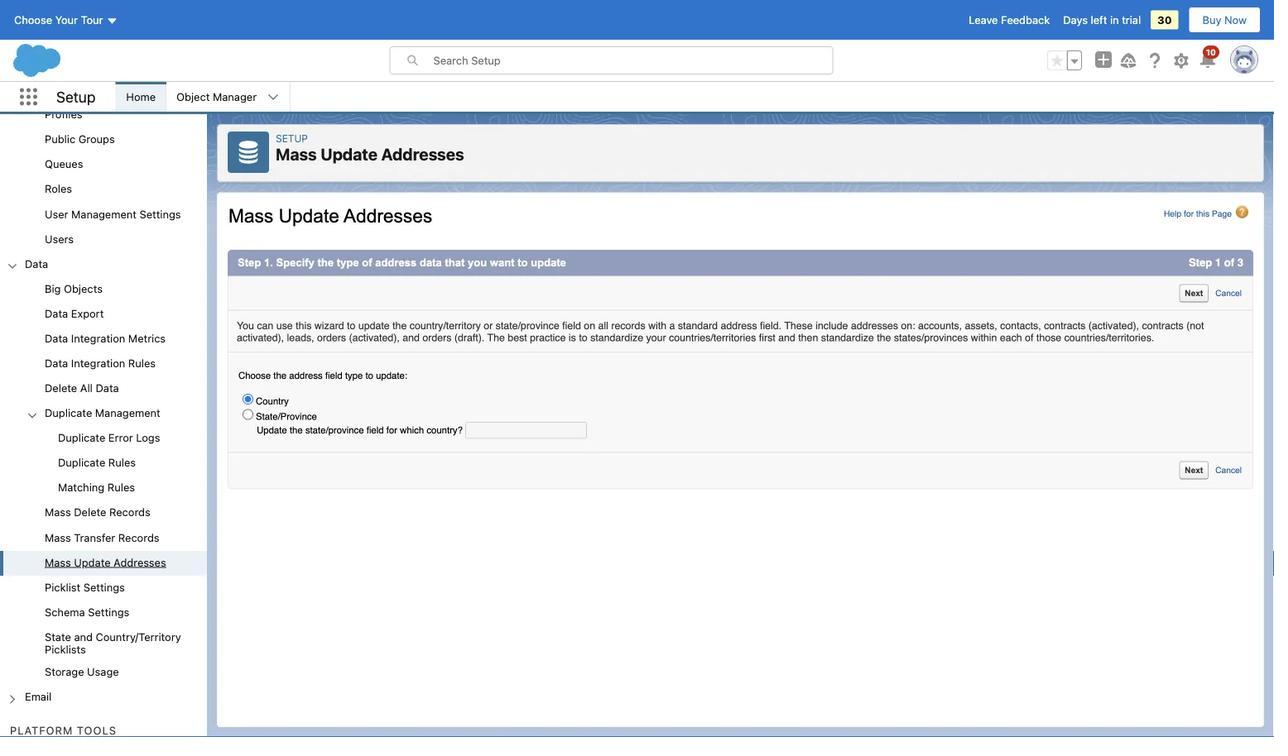 Task type: locate. For each thing, give the bounding box(es) containing it.
mass up picklist
[[45, 556, 71, 569]]

1 integration from the top
[[71, 332, 125, 345]]

setup inside 'setup mass update addresses'
[[276, 132, 308, 144]]

1 horizontal spatial setup
[[276, 132, 308, 144]]

integration down "data integration metrics" link
[[71, 357, 125, 370]]

choose
[[14, 14, 52, 26]]

data up big
[[25, 257, 48, 270]]

duplicate rules link
[[58, 457, 136, 472]]

management inside tree item
[[95, 407, 160, 419]]

1 vertical spatial setup
[[276, 132, 308, 144]]

tools
[[77, 724, 117, 737]]

1 horizontal spatial addresses
[[381, 144, 464, 164]]

10
[[1206, 47, 1216, 57]]

1 vertical spatial duplicate
[[58, 432, 105, 444]]

update
[[321, 144, 378, 164], [74, 556, 111, 569]]

settings for schema settings
[[88, 606, 129, 619]]

1 vertical spatial update
[[74, 556, 111, 569]]

data
[[25, 257, 48, 270], [45, 307, 68, 320], [45, 332, 68, 345], [45, 357, 68, 370], [96, 382, 119, 394]]

buy now button
[[1189, 7, 1261, 33]]

delete
[[45, 382, 77, 394], [74, 507, 106, 519]]

rules for matching rules
[[107, 482, 135, 494]]

1 vertical spatial management
[[95, 407, 160, 419]]

2 vertical spatial settings
[[88, 606, 129, 619]]

duplicate
[[45, 407, 92, 419], [58, 432, 105, 444], [58, 457, 105, 469]]

metrics
[[128, 332, 166, 345]]

mass for mass update addresses
[[45, 556, 71, 569]]

duplicate down delete all data link
[[45, 407, 92, 419]]

2 vertical spatial rules
[[107, 482, 135, 494]]

group
[[1047, 51, 1082, 70], [0, 53, 207, 253], [0, 277, 207, 686], [0, 427, 207, 502]]

matching
[[58, 482, 104, 494]]

2 vertical spatial duplicate
[[58, 457, 105, 469]]

settings for picklist settings
[[83, 581, 125, 594]]

left
[[1091, 14, 1107, 26]]

days left in trial
[[1063, 14, 1141, 26]]

0 vertical spatial setup
[[56, 88, 96, 106]]

management
[[71, 208, 137, 220], [95, 407, 160, 419]]

duplicate management tree item
[[0, 402, 207, 502]]

tour
[[81, 14, 103, 26]]

data down big
[[45, 307, 68, 320]]

data right all
[[96, 382, 119, 394]]

records
[[109, 507, 151, 519], [118, 531, 159, 544]]

1 vertical spatial integration
[[71, 357, 125, 370]]

rules down metrics
[[128, 357, 156, 370]]

management up error
[[95, 407, 160, 419]]

delete all data link
[[45, 382, 119, 397]]

leave
[[969, 14, 998, 26]]

data integration metrics link
[[45, 332, 166, 347]]

mass left transfer
[[45, 531, 71, 544]]

mass
[[276, 144, 317, 164], [45, 507, 71, 519], [45, 531, 71, 544], [45, 556, 71, 569]]

0 vertical spatial records
[[109, 507, 151, 519]]

management inside 'link'
[[71, 208, 137, 220]]

0 vertical spatial settings
[[140, 208, 181, 220]]

duplicate for duplicate management
[[45, 407, 92, 419]]

1 vertical spatial records
[[118, 531, 159, 544]]

buy now
[[1203, 14, 1247, 26]]

group containing duplicate error logs
[[0, 427, 207, 502]]

0 horizontal spatial addresses
[[114, 556, 166, 569]]

update inside mass update addresses link
[[74, 556, 111, 569]]

0 horizontal spatial update
[[74, 556, 111, 569]]

feedback
[[1001, 14, 1050, 26]]

mass down matching
[[45, 507, 71, 519]]

data for the data link
[[25, 257, 48, 270]]

settings
[[140, 208, 181, 220], [83, 581, 125, 594], [88, 606, 129, 619]]

settings inside 'link'
[[140, 208, 181, 220]]

platform
[[10, 724, 73, 737]]

integration
[[71, 332, 125, 345], [71, 357, 125, 370]]

in
[[1110, 14, 1119, 26]]

integration up data integration rules
[[71, 332, 125, 345]]

0 horizontal spatial setup
[[56, 88, 96, 106]]

choose your tour
[[14, 14, 103, 26]]

0 vertical spatial integration
[[71, 332, 125, 345]]

1 vertical spatial addresses
[[114, 556, 166, 569]]

groups
[[78, 133, 115, 145]]

all
[[80, 382, 93, 394]]

duplicate for duplicate error logs
[[58, 432, 105, 444]]

data integration rules
[[45, 357, 156, 370]]

1 vertical spatial rules
[[108, 457, 136, 469]]

rules for duplicate rules
[[108, 457, 136, 469]]

1 vertical spatial settings
[[83, 581, 125, 594]]

addresses inside tree item
[[114, 556, 166, 569]]

usage
[[87, 666, 119, 678]]

delete left all
[[45, 382, 77, 394]]

data for data integration rules
[[45, 357, 68, 370]]

setup for setup mass update addresses
[[276, 132, 308, 144]]

data down data export link
[[45, 332, 68, 345]]

rules down duplicate rules link
[[107, 482, 135, 494]]

1 horizontal spatial update
[[321, 144, 378, 164]]

choose your tour button
[[13, 7, 119, 33]]

mass for mass transfer records
[[45, 531, 71, 544]]

duplicate up duplicate rules
[[58, 432, 105, 444]]

0 vertical spatial duplicate
[[45, 407, 92, 419]]

management right user
[[71, 208, 137, 220]]

picklist settings link
[[45, 581, 125, 596]]

setup link
[[276, 132, 308, 144]]

picklist
[[45, 581, 80, 594]]

setup
[[56, 88, 96, 106], [276, 132, 308, 144]]

platform tools
[[10, 724, 117, 737]]

object
[[176, 91, 210, 103]]

profiles link
[[45, 108, 82, 123]]

0 vertical spatial management
[[71, 208, 137, 220]]

rules down error
[[108, 457, 136, 469]]

mass inside tree item
[[45, 556, 71, 569]]

email
[[25, 691, 52, 703]]

mass down setup link
[[276, 144, 317, 164]]

delete down matching rules link
[[74, 507, 106, 519]]

0 vertical spatial addresses
[[381, 144, 464, 164]]

records for mass delete records
[[109, 507, 151, 519]]

0 vertical spatial update
[[321, 144, 378, 164]]

records up mass update addresses
[[118, 531, 159, 544]]

mass update addresses link
[[45, 556, 166, 571]]

rules
[[128, 357, 156, 370], [108, 457, 136, 469], [107, 482, 135, 494]]

big objects
[[45, 282, 103, 295]]

trial
[[1122, 14, 1141, 26]]

duplicate up matching
[[58, 457, 105, 469]]

objects
[[64, 282, 103, 295]]

big objects link
[[45, 282, 103, 297]]

mass transfer records link
[[45, 531, 159, 546]]

2 integration from the top
[[71, 357, 125, 370]]

1 vertical spatial delete
[[74, 507, 106, 519]]

user management settings link
[[45, 208, 181, 223]]

mass delete records link
[[45, 507, 151, 521]]

addresses
[[381, 144, 464, 164], [114, 556, 166, 569]]

data up delete all data
[[45, 357, 68, 370]]

records up mass transfer records
[[109, 507, 151, 519]]

mass transfer records
[[45, 531, 159, 544]]

mass inside 'setup mass update addresses'
[[276, 144, 317, 164]]

management for duplicate
[[95, 407, 160, 419]]



Task type: describe. For each thing, give the bounding box(es) containing it.
country/territory
[[96, 631, 181, 643]]

10 button
[[1198, 46, 1220, 70]]

your
[[55, 14, 78, 26]]

queues
[[45, 158, 83, 170]]

roles link
[[45, 183, 72, 198]]

data for data integration metrics
[[45, 332, 68, 345]]

leave feedback link
[[969, 14, 1050, 26]]

setup mass update addresses
[[276, 132, 464, 164]]

data integration metrics
[[45, 332, 166, 345]]

data for data export
[[45, 307, 68, 320]]

object manager link
[[167, 82, 267, 112]]

data link
[[25, 257, 48, 272]]

days
[[1063, 14, 1088, 26]]

data export link
[[45, 307, 104, 322]]

records for mass transfer records
[[118, 531, 159, 544]]

big
[[45, 282, 61, 295]]

mass for mass delete records
[[45, 507, 71, 519]]

addresses inside 'setup mass update addresses'
[[381, 144, 464, 164]]

public groups link
[[45, 133, 115, 148]]

mass update addresses tree item
[[0, 551, 207, 576]]

integration for metrics
[[71, 332, 125, 345]]

duplicate management link
[[45, 407, 160, 422]]

schema
[[45, 606, 85, 619]]

Search Setup text field
[[433, 47, 833, 74]]

export
[[71, 307, 104, 320]]

queues link
[[45, 158, 83, 173]]

object manager
[[176, 91, 257, 103]]

leave feedback
[[969, 14, 1050, 26]]

transfer
[[74, 531, 115, 544]]

manager
[[213, 91, 257, 103]]

error
[[108, 432, 133, 444]]

user
[[45, 208, 68, 220]]

home
[[126, 91, 156, 103]]

schema settings link
[[45, 606, 129, 621]]

email link
[[25, 691, 52, 706]]

users link
[[45, 233, 74, 248]]

matching rules
[[58, 482, 135, 494]]

setup for setup
[[56, 88, 96, 106]]

state and country/territory picklists
[[45, 631, 181, 656]]

picklists
[[45, 643, 86, 656]]

duplicate error logs link
[[58, 432, 160, 447]]

0 vertical spatial rules
[[128, 357, 156, 370]]

update inside 'setup mass update addresses'
[[321, 144, 378, 164]]

data tree item
[[0, 253, 207, 686]]

duplicate rules
[[58, 457, 136, 469]]

user management settings
[[45, 208, 181, 220]]

30
[[1158, 14, 1172, 26]]

delete all data
[[45, 382, 119, 394]]

mass update addresses
[[45, 556, 166, 569]]

picklist settings
[[45, 581, 125, 594]]

data integration rules link
[[45, 357, 156, 372]]

public
[[45, 133, 75, 145]]

storage usage
[[45, 666, 119, 678]]

matching rules link
[[58, 482, 135, 497]]

storage
[[45, 666, 84, 678]]

buy
[[1203, 14, 1222, 26]]

logs
[[136, 432, 160, 444]]

duplicate for duplicate rules
[[58, 457, 105, 469]]

integration for rules
[[71, 357, 125, 370]]

state
[[45, 631, 71, 643]]

roles
[[45, 183, 72, 195]]

group containing big objects
[[0, 277, 207, 686]]

0 vertical spatial delete
[[45, 382, 77, 394]]

schema settings
[[45, 606, 129, 619]]

home link
[[116, 82, 166, 112]]

users
[[45, 233, 74, 245]]

management for user
[[71, 208, 137, 220]]

now
[[1225, 14, 1247, 26]]

duplicate management
[[45, 407, 160, 419]]

profiles
[[45, 108, 82, 120]]

and
[[74, 631, 93, 643]]

duplicate error logs
[[58, 432, 160, 444]]

mass delete records
[[45, 507, 151, 519]]

group containing profiles
[[0, 53, 207, 253]]

data export
[[45, 307, 104, 320]]

public groups
[[45, 133, 115, 145]]

storage usage link
[[45, 666, 119, 681]]

state and country/territory picklists link
[[45, 631, 207, 656]]



Task type: vqa. For each thing, say whether or not it's contained in the screenshot.
management associated with User
yes



